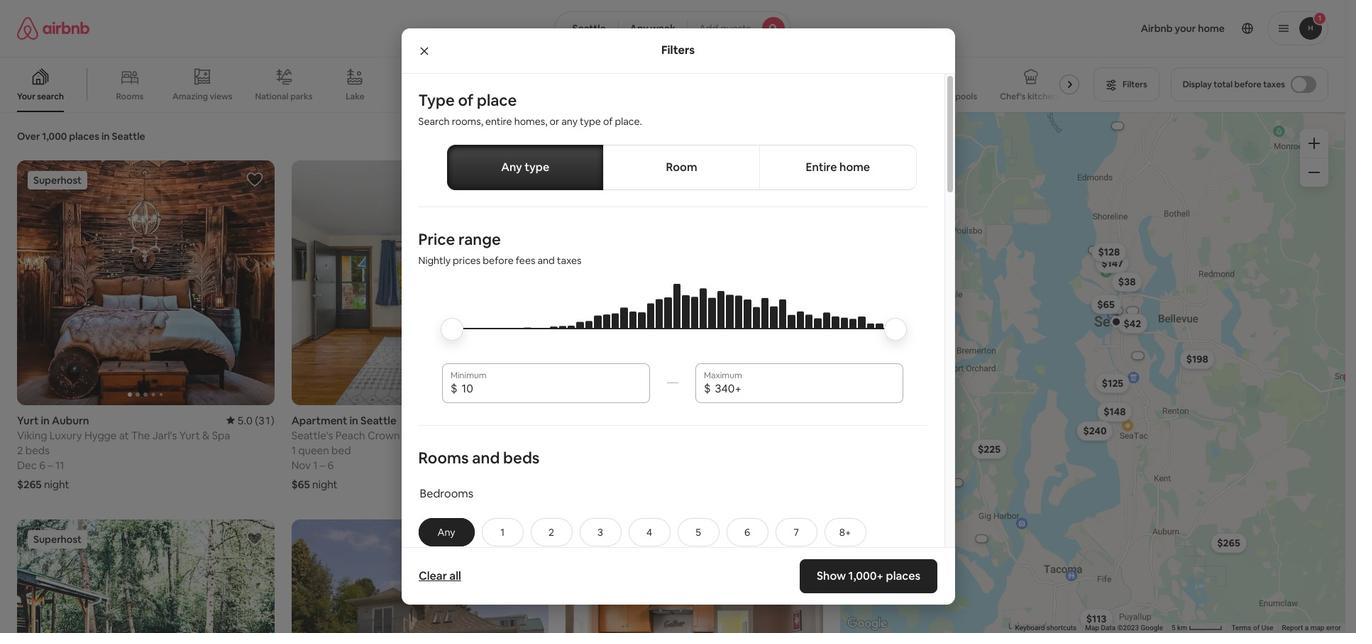 Task type: vqa. For each thing, say whether or not it's contained in the screenshot.
the left "Amazing"
yes



Task type: locate. For each thing, give the bounding box(es) containing it.
0 vertical spatial places
[[69, 130, 99, 143]]

error
[[1327, 624, 1342, 632]]

$65 down $38 "button"
[[1098, 298, 1115, 311]]

0 horizontal spatial $
[[451, 381, 458, 396]]

tab list containing any type
[[447, 145, 917, 190]]

room inside "button"
[[666, 160, 698, 175]]

$65 down nov
[[292, 477, 310, 491]]

type right any
[[580, 115, 601, 128]]

parks
[[290, 91, 313, 102]]

1 $ text field from the left
[[462, 382, 642, 396]]

2 night from the left
[[312, 477, 338, 491]]

0 horizontal spatial new
[[527, 414, 549, 427]]

0 horizontal spatial 6
[[39, 458, 45, 472]]

0 vertical spatial rooms
[[116, 91, 144, 102]]

1 vertical spatial rooms
[[419, 448, 469, 468]]

0 horizontal spatial amazing
[[172, 91, 208, 102]]

bedrooms
[[420, 486, 474, 501]]

yurt
[[17, 414, 39, 427], [179, 428, 200, 442]]

report a map error
[[1283, 624, 1342, 632]]

2 horizontal spatial 1
[[501, 526, 505, 539]]

2 up the dec
[[17, 443, 23, 457]]

0 vertical spatial $65
[[1098, 298, 1115, 311]]

1 horizontal spatial new place to stay image
[[790, 414, 824, 427]]

2 vertical spatial of
[[1254, 624, 1260, 632]]

queen
[[298, 443, 329, 457]]

room button
[[603, 145, 760, 190]]

1 horizontal spatial before
[[1235, 79, 1262, 90]]

lake
[[346, 91, 365, 102]]

1 vertical spatial $265
[[1218, 537, 1241, 550]]

viking
[[17, 428, 47, 442]]

type down homes,
[[525, 160, 550, 175]]

entire
[[486, 115, 512, 128]]

5 inside 5 button
[[696, 526, 701, 539]]

1 vertical spatial 2
[[549, 526, 554, 539]]

report a map error link
[[1283, 624, 1342, 632]]

any down bedrooms
[[438, 526, 455, 539]]

1 new from the left
[[527, 414, 549, 427]]

in inside the apartment in seattle seattle's peach crown - 87 walkscore! 1 queen bed nov 1 – 6 $65 night
[[350, 414, 358, 427]]

– inside yurt in auburn viking luxury hygge at the jarl's yurt & spa 2 beds dec 6 – 11 $265 night
[[48, 458, 53, 472]]

2
[[17, 443, 23, 457], [549, 526, 554, 539]]

total
[[1214, 79, 1233, 90]]

and down walkscore!
[[472, 448, 500, 468]]

$148 button
[[1098, 402, 1133, 422]]

2 horizontal spatial any
[[630, 22, 649, 35]]

new place to stay image
[[515, 414, 549, 427], [790, 414, 824, 427]]

a
[[1305, 624, 1309, 632]]

2 right 'add to wishlist: home in burien' icon
[[549, 526, 554, 539]]

places right '1,000+' at the bottom right of page
[[887, 569, 921, 584]]

1 vertical spatial places
[[887, 569, 921, 584]]

before right total
[[1235, 79, 1262, 90]]

night
[[44, 477, 69, 491], [312, 477, 338, 491]]

5 inside 'button'
[[1172, 624, 1176, 632]]

8+ element
[[840, 526, 851, 539]]

1 vertical spatial room
[[566, 414, 595, 427]]

google map
showing 41 stays. region
[[841, 112, 1355, 633]]

km
[[1178, 624, 1188, 632]]

yurt up viking
[[17, 414, 39, 427]]

0 vertical spatial add to wishlist: room in seattle image
[[795, 171, 812, 188]]

room
[[666, 160, 698, 175], [566, 414, 595, 427]]

range
[[459, 229, 501, 249]]

google image
[[844, 615, 891, 633]]

night down queen
[[312, 477, 338, 491]]

1 horizontal spatial 6
[[328, 458, 334, 472]]

None search field
[[555, 11, 791, 45]]

1 horizontal spatial places
[[887, 569, 921, 584]]

1 horizontal spatial $265
[[1218, 537, 1241, 550]]

2 vertical spatial 1
[[501, 526, 505, 539]]

yurt in auburn viking luxury hygge at the jarl's yurt & spa 2 beds dec 6 – 11 $265 night
[[17, 414, 230, 491]]

1 vertical spatial and
[[472, 448, 500, 468]]

0 vertical spatial 1
[[292, 443, 296, 457]]

1 horizontal spatial 5
[[1172, 624, 1176, 632]]

0 horizontal spatial beds
[[25, 443, 50, 457]]

5
[[696, 526, 701, 539], [1172, 624, 1176, 632]]

of up rooms,
[[458, 90, 474, 110]]

$148
[[1104, 406, 1126, 418]]

1 horizontal spatial $ text field
[[715, 382, 895, 396]]

show 1,000+ places link
[[800, 559, 938, 594]]

search
[[419, 115, 450, 128]]

2 new place to stay image from the left
[[790, 414, 824, 427]]

clear all button
[[411, 562, 468, 591]]

0 vertical spatial 5
[[696, 526, 701, 539]]

luxury
[[50, 428, 82, 442]]

in
[[101, 130, 110, 143], [41, 414, 50, 427], [350, 414, 358, 427], [598, 414, 606, 427]]

1 up nov
[[292, 443, 296, 457]]

room in seattle
[[566, 414, 645, 427]]

0 horizontal spatial night
[[44, 477, 69, 491]]

1 horizontal spatial room
[[666, 160, 698, 175]]

add to wishlist: room in seattle image left 8+
[[795, 530, 812, 547]]

(31)
[[255, 414, 275, 427]]

any type
[[501, 160, 550, 175]]

0 horizontal spatial before
[[483, 254, 514, 267]]

0 horizontal spatial –
[[48, 458, 53, 472]]

0 horizontal spatial yurt
[[17, 414, 39, 427]]

-
[[402, 428, 406, 442]]

1 horizontal spatial amazing
[[918, 91, 954, 102]]

tab list
[[447, 145, 917, 190]]

1 horizontal spatial night
[[312, 477, 338, 491]]

6 inside yurt in auburn viking luxury hygge at the jarl's yurt & spa 2 beds dec 6 – 11 $265 night
[[39, 458, 45, 472]]

amazing left pools
[[918, 91, 954, 102]]

1
[[292, 443, 296, 457], [313, 458, 318, 472], [501, 526, 505, 539]]

national
[[255, 91, 289, 102]]

1 horizontal spatial type
[[580, 115, 601, 128]]

1 horizontal spatial 1
[[313, 458, 318, 472]]

1 horizontal spatial $
[[704, 381, 711, 396]]

1 – from the left
[[48, 458, 53, 472]]

before inside display total before taxes button
[[1235, 79, 1262, 90]]

display
[[1183, 79, 1212, 90]]

amazing views
[[172, 91, 233, 102]]

0 vertical spatial 2
[[17, 443, 23, 457]]

2 – from the left
[[320, 458, 325, 472]]

yurt left &
[[179, 428, 200, 442]]

–
[[48, 458, 53, 472], [320, 458, 325, 472]]

add to wishlist: room in seattle image left home
[[795, 171, 812, 188]]

1 vertical spatial taxes
[[557, 254, 582, 267]]

places for 1,000
[[69, 130, 99, 143]]

none search field containing seattle
[[555, 11, 791, 45]]

before left fees
[[483, 254, 514, 267]]

6
[[39, 458, 45, 472], [328, 458, 334, 472], [745, 526, 751, 539]]

use
[[1262, 624, 1274, 632]]

0 horizontal spatial $265
[[17, 477, 42, 491]]

in for yurt
[[41, 414, 50, 427]]

0 horizontal spatial 5
[[696, 526, 701, 539]]

guests
[[721, 22, 751, 35]]

of for terms
[[1254, 624, 1260, 632]]

2 $ text field from the left
[[715, 382, 895, 396]]

1 vertical spatial before
[[483, 254, 514, 267]]

any down entire
[[501, 160, 522, 175]]

©2023
[[1118, 624, 1139, 632]]

6 down bed
[[328, 458, 334, 472]]

1 horizontal spatial 2
[[549, 526, 554, 539]]

keyboard shortcuts button
[[1016, 623, 1077, 633]]

seattle inside button
[[573, 22, 606, 35]]

add
[[699, 22, 719, 35]]

1 horizontal spatial rooms
[[419, 448, 469, 468]]

display total before taxes
[[1183, 79, 1286, 90]]

1 horizontal spatial any
[[501, 160, 522, 175]]

1 night from the left
[[44, 477, 69, 491]]

$125
[[1102, 377, 1124, 390]]

1 horizontal spatial taxes
[[1264, 79, 1286, 90]]

cabins
[[404, 91, 432, 102]]

group
[[0, 57, 1086, 112], [17, 160, 275, 405], [292, 160, 549, 405], [566, 160, 1081, 405], [17, 519, 275, 633], [292, 519, 549, 633], [566, 519, 824, 633]]

profile element
[[808, 0, 1329, 57]]

of left 'use'
[[1254, 624, 1260, 632]]

5 left km
[[1172, 624, 1176, 632]]

amazing left views on the left top
[[172, 91, 208, 102]]

type
[[580, 115, 601, 128], [525, 160, 550, 175]]

1 horizontal spatial $65
[[1098, 298, 1115, 311]]

any inside "button"
[[630, 22, 649, 35]]

0 vertical spatial room
[[666, 160, 698, 175]]

rooms up over 1,000 places in seattle
[[116, 91, 144, 102]]

0 vertical spatial $265
[[17, 477, 42, 491]]

add to wishlist: home in burien image
[[521, 530, 538, 547]]

1 vertical spatial $65
[[292, 477, 310, 491]]

1 left 'add to wishlist: home in burien' icon
[[501, 526, 505, 539]]

filters dialog
[[401, 28, 955, 633]]

display total before taxes button
[[1171, 67, 1329, 102]]

any type button
[[447, 145, 604, 190]]

1 vertical spatial of
[[603, 115, 613, 128]]

0 horizontal spatial type
[[525, 160, 550, 175]]

1 vertical spatial 1
[[313, 458, 318, 472]]

add to wishlist: room in seattle image
[[795, 171, 812, 188], [795, 530, 812, 547]]

1 vertical spatial 5
[[1172, 624, 1176, 632]]

1 horizontal spatial beds
[[503, 448, 540, 468]]

5 km
[[1172, 624, 1189, 632]]

1 horizontal spatial and
[[538, 254, 555, 267]]

beds inside the filters dialog
[[503, 448, 540, 468]]

8+ button
[[825, 518, 867, 547]]

taxes right total
[[1264, 79, 1286, 90]]

of left 'place.'
[[603, 115, 613, 128]]

$
[[451, 381, 458, 396], [704, 381, 711, 396]]

6 right the dec
[[39, 458, 45, 472]]

0 horizontal spatial any
[[438, 526, 455, 539]]

or
[[550, 115, 560, 128]]

$38 button
[[1112, 272, 1143, 292]]

$ text field
[[462, 382, 642, 396], [715, 382, 895, 396]]

rooms inside the filters dialog
[[419, 448, 469, 468]]

$265 button
[[1211, 533, 1247, 553]]

rooms down walkscore!
[[419, 448, 469, 468]]

6 right 5 button
[[745, 526, 751, 539]]

5.0 (31)
[[238, 414, 275, 427]]

2 new from the left
[[801, 414, 824, 427]]

of
[[458, 90, 474, 110], [603, 115, 613, 128], [1254, 624, 1260, 632]]

0 horizontal spatial room
[[566, 414, 595, 427]]

taxes inside price range nightly prices before fees and taxes
[[557, 254, 582, 267]]

taxes
[[1264, 79, 1286, 90], [557, 254, 582, 267]]

6 for –
[[328, 458, 334, 472]]

$265 inside button
[[1218, 537, 1241, 550]]

night down 11
[[44, 477, 69, 491]]

0 horizontal spatial $ text field
[[462, 382, 642, 396]]

7
[[794, 526, 799, 539]]

0 vertical spatial before
[[1235, 79, 1262, 90]]

0 horizontal spatial new place to stay image
[[515, 414, 549, 427]]

and right fees
[[538, 254, 555, 267]]

1 vertical spatial add to wishlist: room in seattle image
[[795, 530, 812, 547]]

taxes right fees
[[557, 254, 582, 267]]

1 right nov
[[313, 458, 318, 472]]

homes,
[[514, 115, 548, 128]]

0 horizontal spatial $65
[[292, 477, 310, 491]]

any
[[630, 22, 649, 35], [501, 160, 522, 175], [438, 526, 455, 539]]

1 vertical spatial any
[[501, 160, 522, 175]]

– down queen
[[320, 458, 325, 472]]

map
[[1086, 624, 1100, 632]]

places inside show 1,000+ places link
[[887, 569, 921, 584]]

0 horizontal spatial of
[[458, 90, 474, 110]]

0 horizontal spatial places
[[69, 130, 99, 143]]

0 vertical spatial type
[[580, 115, 601, 128]]

0 horizontal spatial taxes
[[557, 254, 582, 267]]

2 horizontal spatial 6
[[745, 526, 751, 539]]

1 horizontal spatial –
[[320, 458, 325, 472]]

1 $ from the left
[[451, 381, 458, 396]]

87
[[409, 428, 420, 442]]

1 horizontal spatial new
[[801, 414, 824, 427]]

1 horizontal spatial yurt
[[179, 428, 200, 442]]

0 vertical spatial and
[[538, 254, 555, 267]]

and
[[538, 254, 555, 267], [472, 448, 500, 468]]

entire home button
[[760, 145, 917, 190]]

any left week
[[630, 22, 649, 35]]

0 vertical spatial of
[[458, 90, 474, 110]]

– left 11
[[48, 458, 53, 472]]

before inside price range nightly prices before fees and taxes
[[483, 254, 514, 267]]

rooms
[[116, 91, 144, 102], [419, 448, 469, 468]]

0 horizontal spatial rooms
[[116, 91, 144, 102]]

0 horizontal spatial 1
[[292, 443, 296, 457]]

1 vertical spatial type
[[525, 160, 550, 175]]

any for week
[[630, 22, 649, 35]]

0 vertical spatial any
[[630, 22, 649, 35]]

data
[[1101, 624, 1116, 632]]

0 horizontal spatial 2
[[17, 443, 23, 457]]

nightly
[[419, 254, 451, 267]]

seattle's
[[292, 428, 333, 442]]

$125 button
[[1096, 374, 1130, 393]]

in for room
[[598, 414, 606, 427]]

0 vertical spatial taxes
[[1264, 79, 1286, 90]]

in for apartment
[[350, 414, 358, 427]]

0 horizontal spatial and
[[472, 448, 500, 468]]

seattle inside the apartment in seattle seattle's peach crown - 87 walkscore! 1 queen bed nov 1 – 6 $65 night
[[361, 414, 397, 427]]

$38
[[1119, 276, 1136, 288]]

and inside price range nightly prices before fees and taxes
[[538, 254, 555, 267]]

in inside yurt in auburn viking luxury hygge at the jarl's yurt & spa 2 beds dec 6 – 11 $265 night
[[41, 414, 50, 427]]

2 horizontal spatial of
[[1254, 624, 1260, 632]]

5 for 5
[[696, 526, 701, 539]]

place.
[[615, 115, 642, 128]]

room for room
[[666, 160, 698, 175]]

5 right 4 button
[[696, 526, 701, 539]]

6 inside the apartment in seattle seattle's peach crown - 87 walkscore! 1 queen bed nov 1 – 6 $65 night
[[328, 458, 334, 472]]

places right 1,000 at left
[[69, 130, 99, 143]]

– inside the apartment in seattle seattle's peach crown - 87 walkscore! 1 queen bed nov 1 – 6 $65 night
[[320, 458, 325, 472]]



Task type: describe. For each thing, give the bounding box(es) containing it.
1 add to wishlist: room in seattle image from the top
[[795, 171, 812, 188]]

5 for 5 km
[[1172, 624, 1176, 632]]

amazing pools
[[918, 91, 978, 102]]

kitchens
[[1028, 91, 1062, 102]]

home
[[840, 160, 871, 175]]

2 $ from the left
[[704, 381, 711, 396]]

$65 inside the apartment in seattle seattle's peach crown - 87 walkscore! 1 queen bed nov 1 – 6 $65 night
[[292, 477, 310, 491]]

search
[[37, 91, 64, 102]]

spa
[[212, 428, 230, 442]]

any
[[562, 115, 578, 128]]

entire home
[[806, 160, 871, 175]]

terms of use link
[[1232, 624, 1274, 632]]

chef's kitchens
[[1000, 91, 1062, 102]]

places for 1,000+
[[887, 569, 921, 584]]

at
[[119, 428, 129, 442]]

price
[[419, 229, 455, 249]]

4
[[647, 526, 653, 539]]

type inside any type 'button'
[[525, 160, 550, 175]]

4 button
[[629, 518, 671, 547]]

$128
[[1099, 246, 1121, 259]]

zoom in image
[[1309, 138, 1321, 149]]

week
[[651, 22, 676, 35]]

7 button
[[776, 518, 818, 547]]

over 1,000 places in seattle
[[17, 130, 145, 143]]

3 button
[[580, 518, 622, 547]]

type inside type of place search rooms, entire homes, or any type of place.
[[580, 115, 601, 128]]

map
[[1311, 624, 1325, 632]]

2 inside button
[[549, 526, 554, 539]]

rooms for rooms
[[116, 91, 144, 102]]

add to wishlist: yurt in auburn image
[[246, 171, 263, 188]]

views
[[210, 91, 233, 102]]

amazing for amazing views
[[172, 91, 208, 102]]

type
[[419, 90, 455, 110]]

$65 $38
[[1098, 276, 1136, 311]]

3
[[598, 526, 603, 539]]

5.0
[[238, 414, 253, 427]]

$42
[[1124, 317, 1142, 330]]

price range nightly prices before fees and taxes
[[419, 229, 582, 267]]

keyboard
[[1016, 624, 1045, 632]]

group containing amazing views
[[0, 57, 1086, 112]]

2 button
[[531, 518, 573, 547]]

6 inside 6 button
[[745, 526, 751, 539]]

1 vertical spatial yurt
[[179, 428, 200, 442]]

any button
[[419, 518, 475, 547]]

room for room in seattle
[[566, 414, 595, 427]]

6 for dec
[[39, 458, 45, 472]]

jarl's
[[152, 428, 177, 442]]

rooms for rooms and beds
[[419, 448, 469, 468]]

all
[[449, 569, 461, 584]]

add guests button
[[687, 11, 791, 45]]

5.0 out of 5 average rating,  31 reviews image
[[226, 414, 275, 427]]

$147 button
[[1096, 253, 1130, 273]]

5 button
[[678, 518, 720, 547]]

tab list inside the filters dialog
[[447, 145, 917, 190]]

5 km button
[[1168, 623, 1228, 633]]

night inside yurt in auburn viking luxury hygge at the jarl's yurt & spa 2 beds dec 6 – 11 $265 night
[[44, 477, 69, 491]]

zoom out image
[[1309, 167, 1321, 178]]

1 button
[[482, 518, 524, 547]]

2 add to wishlist: room in seattle image from the top
[[795, 530, 812, 547]]

add to wishlist: apartment in seattle image
[[521, 171, 538, 188]]

any element
[[433, 526, 460, 539]]

apartment in seattle seattle's peach crown - 87 walkscore! 1 queen bed nov 1 – 6 $65 night
[[292, 414, 476, 491]]

1 new place to stay image from the left
[[515, 414, 549, 427]]

$113 button
[[1080, 609, 1113, 629]]

peach
[[336, 428, 365, 442]]

$240 button
[[1077, 421, 1114, 441]]

bed
[[332, 443, 351, 457]]

pools
[[956, 91, 978, 102]]

dec
[[17, 458, 37, 472]]

keyboard shortcuts
[[1016, 624, 1077, 632]]

1 inside button
[[501, 526, 505, 539]]

any week
[[630, 22, 676, 35]]

terms
[[1232, 624, 1252, 632]]

night inside the apartment in seattle seattle's peach crown - 87 walkscore! 1 queen bed nov 1 – 6 $65 night
[[312, 477, 338, 491]]

prices
[[453, 254, 481, 267]]

your search
[[17, 91, 64, 102]]

11
[[55, 458, 64, 472]]

terms of use
[[1232, 624, 1274, 632]]

rooms,
[[452, 115, 483, 128]]

shortcuts
[[1047, 624, 1077, 632]]

&
[[202, 428, 210, 442]]

casino: snoqualmie casino image
[[1344, 372, 1355, 383]]

$225 button
[[972, 439, 1008, 459]]

0 vertical spatial yurt
[[17, 414, 39, 427]]

of for type
[[458, 90, 474, 110]]

any for type
[[501, 160, 522, 175]]

auburn
[[52, 414, 89, 427]]

add to wishlist: bus in tacoma image
[[246, 530, 263, 547]]

clear all
[[419, 569, 461, 584]]

any week button
[[618, 11, 688, 45]]

taxes inside button
[[1264, 79, 1286, 90]]

most stays cost more than $85 per night. image
[[454, 284, 892, 368]]

google
[[1141, 624, 1164, 632]]

1 horizontal spatial of
[[603, 115, 613, 128]]

2 vertical spatial any
[[438, 526, 455, 539]]

walkscore!
[[423, 428, 476, 442]]

$225
[[978, 443, 1001, 456]]

1,000+
[[849, 569, 884, 584]]

$265 inside yurt in auburn viking luxury hygge at the jarl's yurt & spa 2 beds dec 6 – 11 $265 night
[[17, 477, 42, 491]]

$198 button
[[1180, 349, 1215, 369]]

over
[[17, 130, 40, 143]]

$240
[[1084, 425, 1107, 438]]

fees
[[516, 254, 536, 267]]

6 button
[[727, 518, 769, 547]]

entire
[[806, 160, 837, 175]]

$113
[[1087, 612, 1107, 625]]

1,000
[[42, 130, 67, 143]]

8+
[[840, 526, 851, 539]]

2 inside yurt in auburn viking luxury hygge at the jarl's yurt & spa 2 beds dec 6 – 11 $265 night
[[17, 443, 23, 457]]

add guests
[[699, 22, 751, 35]]

crown
[[368, 428, 400, 442]]

amazing for amazing pools
[[918, 91, 954, 102]]

your
[[17, 91, 35, 102]]

filters
[[662, 43, 695, 58]]

map data ©2023 google
[[1086, 624, 1164, 632]]

national parks
[[255, 91, 313, 102]]

show 1,000+ places
[[817, 569, 921, 584]]

$65 inside $65 $38
[[1098, 298, 1115, 311]]

beds inside yurt in auburn viking luxury hygge at the jarl's yurt & spa 2 beds dec 6 – 11 $265 night
[[25, 443, 50, 457]]



